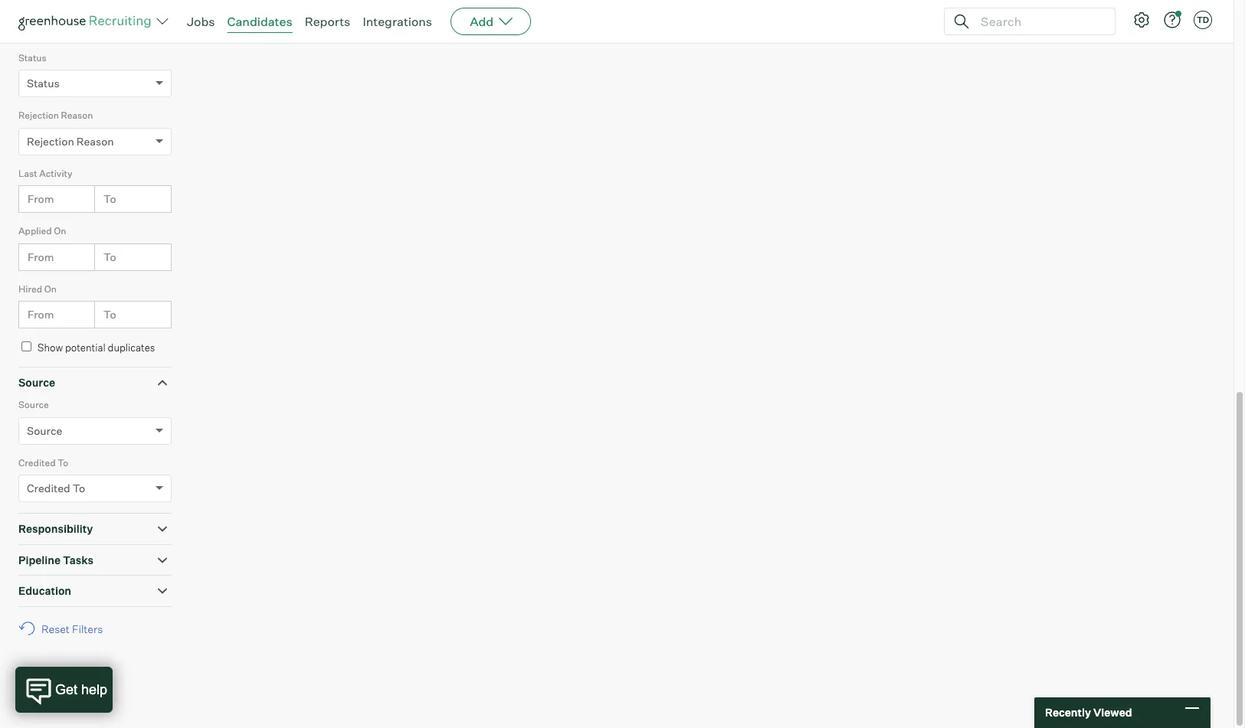 Task type: locate. For each thing, give the bounding box(es) containing it.
add button
[[451, 8, 531, 35]]

td
[[1197, 15, 1209, 25]]

applied
[[18, 225, 52, 237]]

1 vertical spatial credited
[[27, 482, 70, 495]]

integrations
[[363, 14, 432, 29]]

source down show potential duplicates checkbox
[[18, 399, 49, 411]]

pipeline
[[18, 554, 61, 567]]

greenhouse recruiting image
[[18, 12, 156, 31]]

credited
[[18, 457, 56, 469], [27, 482, 70, 495]]

from down hired on
[[28, 308, 54, 321]]

reports link
[[305, 14, 350, 29]]

credited down source element on the bottom of page
[[18, 457, 56, 469]]

source up 'credited to' element
[[27, 424, 62, 437]]

rejection
[[18, 110, 59, 121], [27, 135, 74, 148]]

to for hired on
[[103, 308, 116, 321]]

show
[[38, 342, 63, 354]]

0 vertical spatial credited to
[[18, 457, 68, 469]]

credited to down source element on the bottom of page
[[18, 457, 68, 469]]

on right applied
[[54, 225, 66, 237]]

reason
[[61, 110, 93, 121], [76, 135, 114, 148]]

reset filters button
[[18, 615, 111, 643]]

0 vertical spatial credited
[[18, 457, 56, 469]]

source down show
[[18, 376, 55, 389]]

2 from from the top
[[28, 250, 54, 263]]

from
[[28, 192, 54, 206], [28, 250, 54, 263], [28, 308, 54, 321]]

2 vertical spatial from
[[28, 308, 54, 321]]

jobs
[[187, 14, 215, 29]]

from for applied
[[28, 250, 54, 263]]

0 vertical spatial on
[[54, 225, 66, 237]]

integrations link
[[363, 14, 432, 29]]

1 vertical spatial from
[[28, 250, 54, 263]]

potential
[[65, 342, 106, 354]]

td button
[[1191, 8, 1215, 32]]

on for hired on
[[44, 283, 57, 295]]

candidates link
[[227, 14, 292, 29]]

applied on
[[18, 225, 66, 237]]

to
[[103, 192, 116, 206], [103, 250, 116, 263], [103, 308, 116, 321], [58, 457, 68, 469], [73, 482, 85, 495]]

source
[[18, 376, 55, 389], [18, 399, 49, 411], [27, 424, 62, 437]]

reset filters
[[41, 623, 103, 636]]

on
[[54, 225, 66, 237], [44, 283, 57, 295]]

rejection reason up activity
[[27, 135, 114, 148]]

rejection reason element
[[18, 108, 172, 166]]

on for applied on
[[54, 225, 66, 237]]

td button
[[1194, 11, 1212, 29]]

1 vertical spatial rejection
[[27, 135, 74, 148]]

0 vertical spatial source
[[18, 376, 55, 389]]

show potential duplicates
[[38, 342, 155, 354]]

credited to
[[18, 457, 68, 469], [27, 482, 85, 495]]

1 from from the top
[[28, 192, 54, 206]]

source for 'credited to' element
[[18, 399, 49, 411]]

1 vertical spatial source
[[18, 399, 49, 411]]

rejection reason down status element
[[18, 110, 93, 121]]

status element
[[18, 50, 172, 108]]

rejection reason
[[18, 110, 93, 121], [27, 135, 114, 148]]

credited up 'responsibility'
[[27, 482, 70, 495]]

duplicates
[[108, 342, 155, 354]]

0 vertical spatial from
[[28, 192, 54, 206]]

3 from from the top
[[28, 308, 54, 321]]

candidate tag
[[27, 19, 100, 32]]

from down the last activity
[[28, 192, 54, 206]]

1 vertical spatial reason
[[76, 135, 114, 148]]

status
[[18, 52, 46, 63], [27, 77, 60, 90]]

credited to up 'responsibility'
[[27, 482, 85, 495]]

tasks
[[63, 554, 94, 567]]

1 vertical spatial on
[[44, 283, 57, 295]]

from down applied on
[[28, 250, 54, 263]]

on right the hired
[[44, 283, 57, 295]]

to for applied on
[[103, 250, 116, 263]]



Task type: describe. For each thing, give the bounding box(es) containing it.
1 vertical spatial status
[[27, 77, 60, 90]]

education
[[18, 585, 71, 598]]

hired
[[18, 283, 42, 295]]

credited to element
[[18, 456, 172, 514]]

pipeline tasks
[[18, 554, 94, 567]]

from for hired
[[28, 308, 54, 321]]

tag
[[81, 19, 100, 32]]

0 vertical spatial rejection reason
[[18, 110, 93, 121]]

Search text field
[[977, 10, 1101, 33]]

add
[[470, 14, 494, 29]]

configure image
[[1133, 11, 1151, 29]]

jobs link
[[187, 14, 215, 29]]

2 vertical spatial source
[[27, 424, 62, 437]]

1 vertical spatial rejection reason
[[27, 135, 114, 148]]

Show potential duplicates checkbox
[[21, 342, 31, 352]]

1 vertical spatial credited to
[[27, 482, 85, 495]]

filters
[[72, 623, 103, 636]]

viewed
[[1093, 707, 1132, 720]]

last
[[18, 168, 37, 179]]

0 vertical spatial rejection
[[18, 110, 59, 121]]

recently
[[1045, 707, 1091, 720]]

0 vertical spatial status
[[18, 52, 46, 63]]

recently viewed
[[1045, 707, 1132, 720]]

last activity
[[18, 168, 72, 179]]

from for last
[[28, 192, 54, 206]]

source element
[[18, 398, 172, 456]]

candidate
[[27, 19, 78, 32]]

0 vertical spatial reason
[[61, 110, 93, 121]]

responsibility
[[18, 523, 93, 536]]

to for last activity
[[103, 192, 116, 206]]

reset
[[41, 623, 70, 636]]

hired on
[[18, 283, 57, 295]]

reports
[[305, 14, 350, 29]]

candidates
[[227, 14, 292, 29]]

activity
[[39, 168, 72, 179]]

source for source element on the bottom of page
[[18, 376, 55, 389]]



Task type: vqa. For each thing, say whether or not it's contained in the screenshot.
TD
yes



